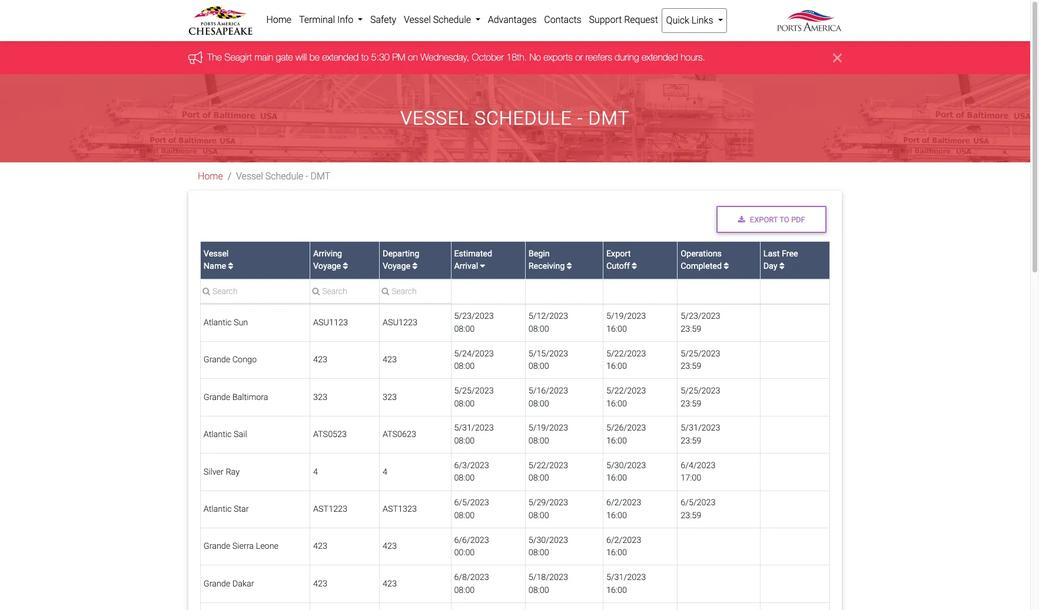 Task type: describe. For each thing, give the bounding box(es) containing it.
08:00 for 5/12/2023 08:00
[[529, 324, 549, 334]]

the seagirt main gate will be extended to 5:30 pm on wednesday, october 18th.  no exports or reefers during extended hours. link
[[207, 52, 705, 63]]

ats0523
[[313, 430, 347, 440]]

cutoff
[[606, 262, 630, 272]]

5/19/2023 for 08:00
[[529, 424, 568, 434]]

5/19/2023 08:00
[[529, 424, 568, 446]]

5/22/2023 16:00 for 5/16/2023
[[606, 386, 646, 409]]

arrival
[[454, 262, 478, 272]]

vessel schedule link
[[400, 8, 484, 32]]

1 vertical spatial -
[[306, 171, 308, 182]]

safety link
[[367, 8, 400, 32]]

advantages
[[488, 14, 537, 25]]

23:59 for 5/12/2023 08:00
[[681, 324, 701, 334]]

08:00 for 5/19/2023 08:00
[[529, 436, 549, 446]]

quick
[[666, 15, 689, 26]]

6/2/2023 16:00 for 5/30/2023
[[606, 536, 641, 558]]

5/12/2023
[[529, 312, 568, 322]]

last
[[763, 249, 780, 259]]

5/26/2023 16:00
[[606, 424, 646, 446]]

5/19/2023 16:00
[[606, 312, 646, 334]]

5/18/2023 08:00
[[529, 573, 568, 596]]

atlantic for atlantic star
[[204, 505, 232, 515]]

ats0623
[[383, 430, 416, 440]]

dakar
[[232, 579, 254, 589]]

grande for grande congo
[[204, 355, 230, 365]]

baltimora
[[232, 393, 268, 403]]

5/31/2023 23:59
[[681, 424, 720, 446]]

5/29/2023 08:00
[[529, 498, 568, 521]]

the
[[207, 52, 222, 63]]

16:00 for 5/22/2023 08:00
[[606, 474, 627, 484]]

5/26/2023
[[606, 424, 646, 434]]

pm
[[392, 52, 405, 63]]

the seagirt main gate will be extended to 5:30 pm on wednesday, october 18th.  no exports or reefers during extended hours. alert
[[0, 41, 1030, 74]]

info
[[337, 14, 353, 25]]

exports
[[544, 52, 573, 63]]

6/4/2023 17:00
[[681, 461, 716, 484]]

6/3/2023
[[454, 461, 489, 471]]

request
[[624, 14, 658, 25]]

6/3/2023 08:00
[[454, 461, 489, 484]]

reefers
[[586, 52, 612, 63]]

08:00 for 5/25/2023 08:00
[[454, 399, 475, 409]]

estimated
[[454, 249, 492, 259]]

1 vertical spatial dmt
[[311, 171, 330, 182]]

6/8/2023 08:00
[[454, 573, 489, 596]]

1 vertical spatial vessel schedule - dmt
[[236, 171, 330, 182]]

5/25/2023 for 5/15/2023
[[681, 349, 720, 359]]

5/22/2023 for 5/16/2023 08:00
[[606, 386, 646, 396]]

hours.
[[681, 52, 705, 63]]

23:59 for 5/29/2023 08:00
[[681, 511, 701, 521]]

5/23/2023 08:00
[[454, 312, 494, 334]]

on
[[408, 52, 418, 63]]

5/31/2023 for 16:00
[[606, 573, 646, 583]]

sail
[[234, 430, 247, 440]]

operations completed
[[681, 249, 722, 272]]

08:00 for 5/31/2023 08:00
[[454, 436, 475, 446]]

6/2/2023 16:00 for 5/29/2023
[[606, 498, 641, 521]]

08:00 for 5/18/2023 08:00
[[529, 586, 549, 596]]

5/22/2023 08:00
[[529, 461, 568, 484]]

atlantic for atlantic sun
[[204, 318, 232, 328]]

grande for grande sierra leone
[[204, 542, 230, 552]]

day
[[763, 262, 778, 272]]

arriving voyage
[[313, 249, 343, 272]]

6/4/2023
[[681, 461, 716, 471]]

5/24/2023 08:00
[[454, 349, 494, 372]]

ray
[[226, 467, 240, 477]]

16:00 for 5/29/2023 08:00
[[606, 511, 627, 521]]

00:00
[[454, 548, 475, 558]]

be
[[309, 52, 320, 63]]

sierra
[[232, 542, 254, 552]]

contacts
[[544, 14, 581, 25]]

terminal
[[299, 14, 335, 25]]

seagirt
[[225, 52, 252, 63]]

6/8/2023
[[454, 573, 489, 583]]

ast1223
[[313, 505, 347, 515]]

08:00 for 5/22/2023 08:00
[[529, 474, 549, 484]]

2 323 from the left
[[383, 393, 397, 403]]

5/18/2023
[[529, 573, 568, 583]]

export cutoff
[[606, 249, 631, 272]]

5/25/2023 for 5/16/2023
[[681, 386, 720, 396]]

free
[[782, 249, 798, 259]]

grande baltimora
[[204, 393, 268, 403]]

5/23/2023 for 23:59
[[681, 312, 720, 322]]

2 vertical spatial schedule
[[265, 171, 303, 182]]

08:00 for 6/5/2023 08:00
[[454, 511, 475, 521]]

atlantic for atlantic sail
[[204, 430, 232, 440]]

6/5/2023 for 23:59
[[681, 498, 716, 508]]

5/30/2023 08:00
[[529, 536, 568, 558]]

support request
[[589, 14, 658, 25]]

0 vertical spatial home
[[266, 14, 291, 25]]

23:59 for 5/19/2023 08:00
[[681, 436, 701, 446]]

arriving
[[313, 249, 342, 259]]

support request link
[[585, 8, 662, 32]]

5/22/2023 16:00 for 5/15/2023
[[606, 349, 646, 372]]

grande congo
[[204, 355, 257, 365]]

6/6/2023
[[454, 536, 489, 546]]

5/15/2023
[[529, 349, 568, 359]]

begin receiving
[[529, 249, 565, 272]]

atlantic star
[[204, 505, 249, 515]]

17:00
[[681, 474, 701, 484]]

no
[[530, 52, 541, 63]]

leone
[[256, 542, 278, 552]]

1 horizontal spatial schedule
[[433, 14, 471, 25]]

begin
[[529, 249, 550, 259]]

1 vertical spatial home link
[[198, 171, 223, 182]]

16:00 for 5/19/2023 08:00
[[606, 436, 627, 446]]

export to pdf
[[750, 215, 805, 224]]

2 vertical spatial 5/22/2023
[[529, 461, 568, 471]]

1 323 from the left
[[313, 393, 327, 403]]

16:00 for 5/30/2023 08:00
[[606, 548, 627, 558]]

terminal info link
[[295, 8, 367, 32]]

congo
[[232, 355, 257, 365]]

16:00 for 5/12/2023 08:00
[[606, 324, 627, 334]]



Task type: vqa. For each thing, say whether or not it's contained in the screenshot.


Task type: locate. For each thing, give the bounding box(es) containing it.
atlantic left sun
[[204, 318, 232, 328]]

0 horizontal spatial 5/30/2023
[[529, 536, 568, 546]]

1 23:59 from the top
[[681, 324, 701, 334]]

0 vertical spatial 5/30/2023
[[606, 461, 646, 471]]

0 horizontal spatial 5/31/2023
[[454, 424, 494, 434]]

5/19/2023 for 16:00
[[606, 312, 646, 322]]

grande left baltimora
[[204, 393, 230, 403]]

5/25/2023 23:59 up "5/31/2023 23:59"
[[681, 386, 720, 409]]

1 horizontal spatial dmt
[[588, 107, 630, 130]]

the seagirt main gate will be extended to 5:30 pm on wednesday, october 18th.  no exports or reefers during extended hours.
[[207, 52, 705, 63]]

1 horizontal spatial 6/5/2023
[[681, 498, 716, 508]]

5/25/2023 23:59
[[681, 349, 720, 372], [681, 386, 720, 409]]

quick links
[[666, 15, 716, 26]]

1 horizontal spatial 5/19/2023
[[606, 312, 646, 322]]

home link
[[263, 8, 295, 32], [198, 171, 223, 182]]

2 6/2/2023 16:00 from the top
[[606, 536, 641, 558]]

423
[[313, 355, 327, 365], [383, 355, 397, 365], [313, 542, 327, 552], [383, 542, 397, 552], [313, 579, 327, 589], [383, 579, 397, 589]]

3 atlantic from the top
[[204, 505, 232, 515]]

08:00 inside 5/18/2023 08:00
[[529, 586, 549, 596]]

1 6/2/2023 from the top
[[606, 498, 641, 508]]

0 horizontal spatial home
[[198, 171, 223, 182]]

5/30/2023 for 08:00
[[529, 536, 568, 546]]

1 5/23/2023 from the left
[[454, 312, 494, 322]]

0 vertical spatial dmt
[[588, 107, 630, 130]]

16:00 for 5/15/2023 08:00
[[606, 362, 627, 372]]

323 up "ats0623"
[[383, 393, 397, 403]]

extended left to
[[322, 52, 359, 63]]

will
[[295, 52, 307, 63]]

5/25/2023 down 5/24/2023 08:00
[[454, 386, 494, 396]]

08:00 down 5/16/2023
[[529, 399, 549, 409]]

6/5/2023
[[454, 498, 489, 508], [681, 498, 716, 508]]

08:00 down 6/3/2023
[[454, 474, 475, 484]]

5:30
[[371, 52, 390, 63]]

5/30/2023 for 16:00
[[606, 461, 646, 471]]

08:00 for 5/15/2023 08:00
[[529, 362, 549, 372]]

1 vertical spatial 6/2/2023
[[606, 536, 641, 546]]

grande left congo
[[204, 355, 230, 365]]

08:00 up 6/3/2023
[[454, 436, 475, 446]]

08:00 for 5/16/2023 08:00
[[529, 399, 549, 409]]

1 5/25/2023 23:59 from the top
[[681, 349, 720, 372]]

2 5/25/2023 23:59 from the top
[[681, 386, 720, 409]]

download image
[[738, 216, 745, 224]]

5/25/2023 08:00
[[454, 386, 494, 409]]

0 vertical spatial home link
[[263, 8, 295, 32]]

0 horizontal spatial export
[[606, 249, 631, 259]]

6/5/2023 for 08:00
[[454, 498, 489, 508]]

08:00 down 5/29/2023
[[529, 511, 549, 521]]

5/19/2023 down cutoff
[[606, 312, 646, 322]]

5/30/2023
[[606, 461, 646, 471], [529, 536, 568, 546]]

1 atlantic from the top
[[204, 318, 232, 328]]

08:00 inside 5/29/2023 08:00
[[529, 511, 549, 521]]

4 23:59 from the top
[[681, 436, 701, 446]]

advantages link
[[484, 8, 540, 32]]

08:00 for 5/24/2023 08:00
[[454, 362, 475, 372]]

0 horizontal spatial home link
[[198, 171, 223, 182]]

2 6/2/2023 from the top
[[606, 536, 641, 546]]

0 vertical spatial export
[[750, 215, 778, 224]]

ast1323
[[383, 505, 417, 515]]

2 horizontal spatial 5/31/2023
[[681, 424, 720, 434]]

1 vertical spatial 5/25/2023 23:59
[[681, 386, 720, 409]]

23:59
[[681, 324, 701, 334], [681, 362, 701, 372], [681, 399, 701, 409], [681, 436, 701, 446], [681, 511, 701, 521]]

silver
[[204, 467, 224, 477]]

atlantic left the star
[[204, 505, 232, 515]]

5/19/2023 down 5/16/2023 08:00
[[529, 424, 568, 434]]

2 5/22/2023 16:00 from the top
[[606, 386, 646, 409]]

1 6/2/2023 16:00 from the top
[[606, 498, 641, 521]]

1 horizontal spatial 5/31/2023
[[606, 573, 646, 583]]

contacts link
[[540, 8, 585, 32]]

1 vertical spatial 5/30/2023
[[529, 536, 568, 546]]

last free day
[[763, 249, 798, 272]]

2 4 from the left
[[383, 467, 387, 477]]

4
[[313, 467, 318, 477], [383, 467, 387, 477]]

2 16:00 from the top
[[606, 362, 627, 372]]

08:00 up 5/22/2023 08:00
[[529, 436, 549, 446]]

0 vertical spatial 5/22/2023
[[606, 349, 646, 359]]

08:00 down 5/12/2023
[[529, 324, 549, 334]]

6 16:00 from the top
[[606, 511, 627, 521]]

0 horizontal spatial 323
[[313, 393, 327, 403]]

08:00 for 5/23/2023 08:00
[[454, 324, 475, 334]]

star
[[234, 505, 249, 515]]

2 horizontal spatial schedule
[[475, 107, 572, 130]]

08:00 down 6/8/2023
[[454, 586, 475, 596]]

08:00 for 6/3/2023 08:00
[[454, 474, 475, 484]]

08:00 down 5/18/2023
[[529, 586, 549, 596]]

1 horizontal spatial 5/30/2023
[[606, 461, 646, 471]]

16:00 inside 5/19/2023 16:00
[[606, 324, 627, 334]]

6/5/2023 down 6/3/2023 08:00
[[454, 498, 489, 508]]

2 voyage from the left
[[383, 262, 410, 272]]

5/22/2023 16:00 down 5/19/2023 16:00 on the bottom
[[606, 349, 646, 372]]

gate
[[276, 52, 293, 63]]

departing
[[383, 249, 419, 259]]

asu1123
[[313, 318, 348, 328]]

0 vertical spatial 5/19/2023
[[606, 312, 646, 322]]

5/25/2023
[[681, 349, 720, 359], [454, 386, 494, 396], [681, 386, 720, 396]]

completed
[[681, 262, 722, 272]]

quick links link
[[662, 8, 727, 33]]

4 grande from the top
[[204, 579, 230, 589]]

sun
[[234, 318, 248, 328]]

1 horizontal spatial 5/23/2023
[[681, 312, 720, 322]]

1 extended from the left
[[322, 52, 359, 63]]

5/30/2023 down the "5/26/2023 16:00"
[[606, 461, 646, 471]]

1 horizontal spatial home link
[[263, 8, 295, 32]]

3 16:00 from the top
[[606, 399, 627, 409]]

08:00 down 5/15/2023
[[529, 362, 549, 372]]

5/22/2023 for 5/15/2023 08:00
[[606, 349, 646, 359]]

6/5/2023 23:59
[[681, 498, 716, 521]]

1 horizontal spatial extended
[[642, 52, 678, 63]]

1 vertical spatial schedule
[[475, 107, 572, 130]]

08:00 inside 6/8/2023 08:00
[[454, 586, 475, 596]]

atlantic
[[204, 318, 232, 328], [204, 430, 232, 440], [204, 505, 232, 515]]

08:00 inside 5/24/2023 08:00
[[454, 362, 475, 372]]

1 horizontal spatial -
[[577, 107, 583, 130]]

08:00 for 5/30/2023 08:00
[[529, 548, 549, 558]]

0 horizontal spatial 5/19/2023
[[529, 424, 568, 434]]

6/2/2023 down '5/30/2023 16:00'
[[606, 498, 641, 508]]

23:59 inside 6/5/2023 23:59
[[681, 511, 701, 521]]

1 vertical spatial 6/2/2023 16:00
[[606, 536, 641, 558]]

1 vertical spatial 5/22/2023 16:00
[[606, 386, 646, 409]]

1 vertical spatial 5/22/2023
[[606, 386, 646, 396]]

voyage for departing voyage
[[383, 262, 410, 272]]

08:00 inside 5/16/2023 08:00
[[529, 399, 549, 409]]

323 up ats0523
[[313, 393, 327, 403]]

extended
[[322, 52, 359, 63], [642, 52, 678, 63]]

1 5/22/2023 16:00 from the top
[[606, 349, 646, 372]]

1 grande from the top
[[204, 355, 230, 365]]

5/24/2023
[[454, 349, 494, 359]]

grande left 'dakar'
[[204, 579, 230, 589]]

08:00 up 5/18/2023
[[529, 548, 549, 558]]

08:00 inside 6/3/2023 08:00
[[454, 474, 475, 484]]

vessel schedule
[[404, 14, 473, 25]]

23:59 inside "5/31/2023 23:59"
[[681, 436, 701, 446]]

receiving
[[529, 262, 565, 272]]

1 16:00 from the top
[[606, 324, 627, 334]]

5/22/2023 down 5/19/2023 16:00 on the bottom
[[606, 349, 646, 359]]

None field
[[201, 286, 310, 304], [310, 286, 379, 304], [380, 286, 451, 304], [201, 286, 310, 304], [310, 286, 379, 304], [380, 286, 451, 304]]

pdf
[[791, 215, 805, 224]]

5/22/2023
[[606, 349, 646, 359], [606, 386, 646, 396], [529, 461, 568, 471]]

grande for grande baltimora
[[204, 393, 230, 403]]

to
[[780, 215, 789, 224]]

08:00 up '6/6/2023'
[[454, 511, 475, 521]]

7 16:00 from the top
[[606, 548, 627, 558]]

atlantic sail
[[204, 430, 247, 440]]

export for export cutoff
[[606, 249, 631, 259]]

1 horizontal spatial export
[[750, 215, 778, 224]]

16:00 inside 5/31/2023 16:00
[[606, 586, 627, 596]]

5/22/2023 16:00
[[606, 349, 646, 372], [606, 386, 646, 409]]

0 vertical spatial vessel schedule - dmt
[[401, 107, 630, 130]]

6/2/2023 up 5/31/2023 16:00
[[606, 536, 641, 546]]

5/16/2023 08:00
[[529, 386, 568, 409]]

23:59 for 5/16/2023 08:00
[[681, 399, 701, 409]]

voyage inside arriving voyage
[[313, 262, 341, 272]]

6/5/2023 down 17:00
[[681, 498, 716, 508]]

08:00 inside 5/22/2023 08:00
[[529, 474, 549, 484]]

6/2/2023 16:00 up 5/31/2023 16:00
[[606, 536, 641, 558]]

08:00 inside 5/12/2023 08:00
[[529, 324, 549, 334]]

name
[[204, 262, 226, 272]]

0 horizontal spatial -
[[306, 171, 308, 182]]

links
[[692, 15, 713, 26]]

08:00 inside 5/23/2023 08:00
[[454, 324, 475, 334]]

support
[[589, 14, 622, 25]]

1 horizontal spatial home
[[266, 14, 291, 25]]

2 extended from the left
[[642, 52, 678, 63]]

5/30/2023 16:00
[[606, 461, 646, 484]]

4 down "ats0623"
[[383, 467, 387, 477]]

bullhorn image
[[188, 51, 207, 64]]

2 23:59 from the top
[[681, 362, 701, 372]]

5/22/2023 down 5/19/2023 08:00
[[529, 461, 568, 471]]

08:00 inside "5/25/2023 08:00"
[[454, 399, 475, 409]]

grande
[[204, 355, 230, 365], [204, 393, 230, 403], [204, 542, 230, 552], [204, 579, 230, 589]]

1 vertical spatial 5/19/2023
[[529, 424, 568, 434]]

08:00 up 5/31/2023 08:00
[[454, 399, 475, 409]]

grande left sierra
[[204, 542, 230, 552]]

5/22/2023 up '5/26/2023'
[[606, 386, 646, 396]]

3 23:59 from the top
[[681, 399, 701, 409]]

voyage inside departing voyage
[[383, 262, 410, 272]]

0 horizontal spatial 6/5/2023
[[454, 498, 489, 508]]

5/23/2023 up 5/24/2023
[[454, 312, 494, 322]]

close image
[[833, 51, 842, 65]]

1 horizontal spatial vessel schedule - dmt
[[401, 107, 630, 130]]

grande sierra leone
[[204, 542, 278, 552]]

5 16:00 from the top
[[606, 474, 627, 484]]

vessel name
[[204, 249, 229, 272]]

0 horizontal spatial 4
[[313, 467, 318, 477]]

4 down ats0523
[[313, 467, 318, 477]]

0 horizontal spatial 5/23/2023
[[454, 312, 494, 322]]

5 23:59 from the top
[[681, 511, 701, 521]]

4 16:00 from the top
[[606, 436, 627, 446]]

23:59 inside 5/23/2023 23:59
[[681, 324, 701, 334]]

5/30/2023 down 5/29/2023 08:00
[[529, 536, 568, 546]]

departing voyage
[[383, 249, 419, 272]]

or
[[575, 52, 583, 63]]

08:00 up 5/29/2023
[[529, 474, 549, 484]]

08:00 inside 5/19/2023 08:00
[[529, 436, 549, 446]]

voyage down arriving
[[313, 262, 341, 272]]

5/22/2023 16:00 up '5/26/2023'
[[606, 386, 646, 409]]

2 grande from the top
[[204, 393, 230, 403]]

2 vertical spatial atlantic
[[204, 505, 232, 515]]

08:00 up 5/24/2023
[[454, 324, 475, 334]]

08:00 inside "5/15/2023 08:00"
[[529, 362, 549, 372]]

5/29/2023
[[529, 498, 568, 508]]

atlantic left sail
[[204, 430, 232, 440]]

operations
[[681, 249, 722, 259]]

16:00 for 5/16/2023 08:00
[[606, 399, 627, 409]]

08:00 for 6/8/2023 08:00
[[454, 586, 475, 596]]

0 vertical spatial atlantic
[[204, 318, 232, 328]]

18th.
[[506, 52, 527, 63]]

1 vertical spatial atlantic
[[204, 430, 232, 440]]

0 vertical spatial 6/2/2023 16:00
[[606, 498, 641, 521]]

3 grande from the top
[[204, 542, 230, 552]]

2 5/23/2023 from the left
[[681, 312, 720, 322]]

0 vertical spatial schedule
[[433, 14, 471, 25]]

5/25/2023 23:59 for 5/16/2023
[[681, 386, 720, 409]]

08:00 for 5/29/2023 08:00
[[529, 511, 549, 521]]

5/31/2023 for 23:59
[[681, 424, 720, 434]]

1 horizontal spatial 323
[[383, 393, 397, 403]]

wednesday,
[[421, 52, 469, 63]]

0 vertical spatial 5/22/2023 16:00
[[606, 349, 646, 372]]

2 atlantic from the top
[[204, 430, 232, 440]]

5/25/2023 down 5/23/2023 23:59
[[681, 349, 720, 359]]

0 horizontal spatial extended
[[322, 52, 359, 63]]

5/31/2023 08:00
[[454, 424, 494, 446]]

23:59 for 5/15/2023 08:00
[[681, 362, 701, 372]]

export left to
[[750, 215, 778, 224]]

5/23/2023 down completed
[[681, 312, 720, 322]]

1 voyage from the left
[[313, 262, 341, 272]]

0 horizontal spatial vessel schedule - dmt
[[236, 171, 330, 182]]

16:00 for 5/18/2023 08:00
[[606, 586, 627, 596]]

08:00 inside 6/5/2023 08:00
[[454, 511, 475, 521]]

voyage down departing
[[383, 262, 410, 272]]

16:00 inside the "5/26/2023 16:00"
[[606, 436, 627, 446]]

extended right during
[[642, 52, 678, 63]]

1 6/5/2023 from the left
[[454, 498, 489, 508]]

5/23/2023 for 08:00
[[454, 312, 494, 322]]

grande dakar
[[204, 579, 254, 589]]

1 horizontal spatial voyage
[[383, 262, 410, 272]]

5/25/2023 up "5/31/2023 23:59"
[[681, 386, 720, 396]]

2 6/5/2023 from the left
[[681, 498, 716, 508]]

atlantic sun
[[204, 318, 248, 328]]

asu1223
[[383, 318, 417, 328]]

6/2/2023 16:00 down '5/30/2023 16:00'
[[606, 498, 641, 521]]

0 vertical spatial -
[[577, 107, 583, 130]]

8 16:00 from the top
[[606, 586, 627, 596]]

08:00 inside 5/30/2023 08:00
[[529, 548, 549, 558]]

6/2/2023 for 5/30/2023 08:00
[[606, 536, 641, 546]]

terminal info
[[299, 14, 356, 25]]

5/31/2023 for 08:00
[[454, 424, 494, 434]]

5/25/2023 23:59 down 5/23/2023 23:59
[[681, 349, 720, 372]]

1 vertical spatial home
[[198, 171, 223, 182]]

export for export to pdf
[[750, 215, 778, 224]]

0 vertical spatial 5/25/2023 23:59
[[681, 349, 720, 372]]

0 horizontal spatial dmt
[[311, 171, 330, 182]]

silver ray
[[204, 467, 240, 477]]

1 horizontal spatial 4
[[383, 467, 387, 477]]

dmt
[[588, 107, 630, 130], [311, 171, 330, 182]]

5/16/2023
[[529, 386, 568, 396]]

08:00 inside 5/31/2023 08:00
[[454, 436, 475, 446]]

export
[[750, 215, 778, 224], [606, 249, 631, 259]]

export to pdf link
[[717, 206, 827, 233]]

1 4 from the left
[[313, 467, 318, 477]]

main
[[255, 52, 273, 63]]

1 vertical spatial export
[[606, 249, 631, 259]]

0 horizontal spatial voyage
[[313, 262, 341, 272]]

voyage for arriving voyage
[[313, 262, 341, 272]]

export up cutoff
[[606, 249, 631, 259]]

08:00 down 5/24/2023
[[454, 362, 475, 372]]

6/2/2023 for 5/29/2023 08:00
[[606, 498, 641, 508]]

safety
[[370, 14, 396, 25]]

-
[[577, 107, 583, 130], [306, 171, 308, 182]]

0 vertical spatial 6/2/2023
[[606, 498, 641, 508]]

16:00 inside '5/30/2023 16:00'
[[606, 474, 627, 484]]

schedule
[[433, 14, 471, 25], [475, 107, 572, 130], [265, 171, 303, 182]]

0 horizontal spatial schedule
[[265, 171, 303, 182]]

5/25/2023 23:59 for 5/15/2023
[[681, 349, 720, 372]]

grande for grande dakar
[[204, 579, 230, 589]]



